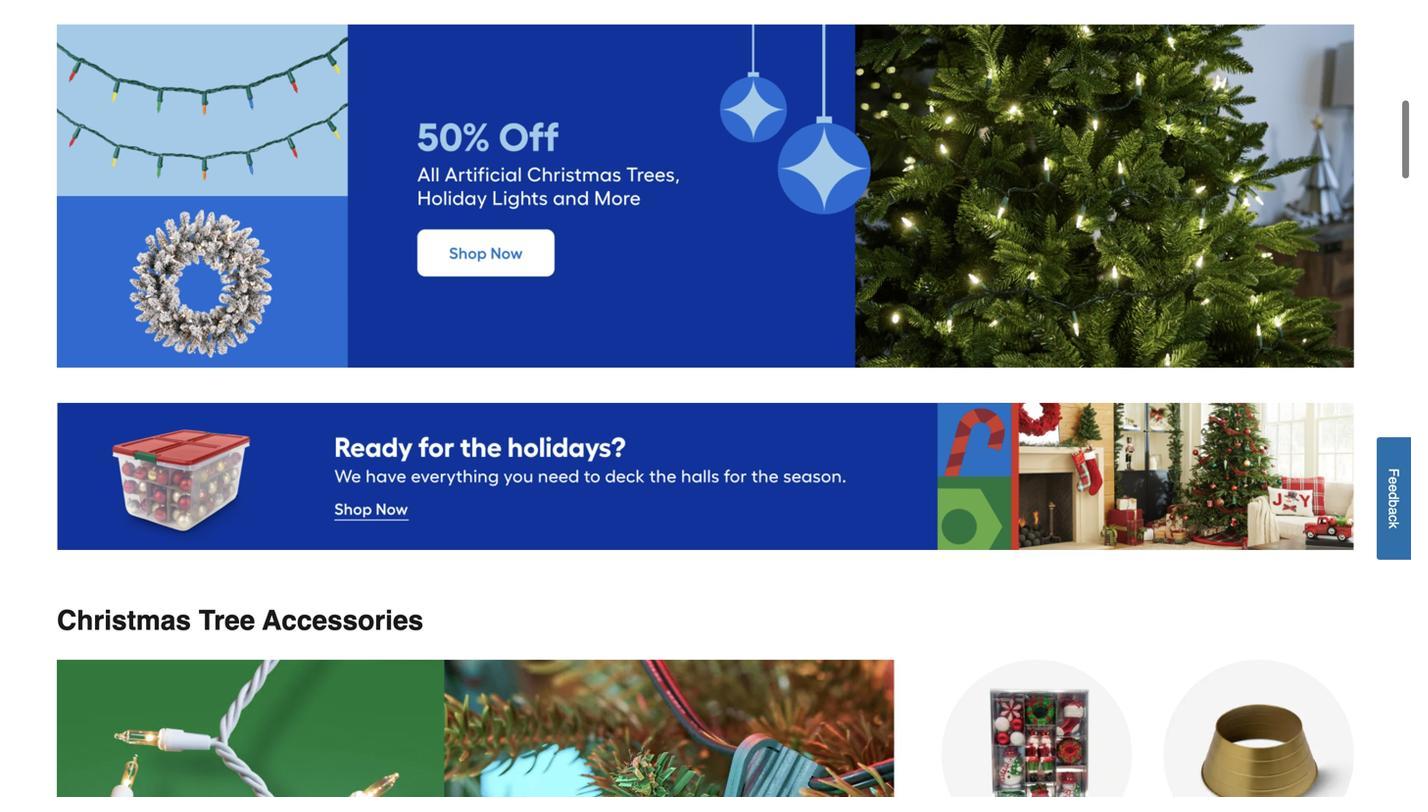 Task type: describe. For each thing, give the bounding box(es) containing it.
d
[[1387, 492, 1403, 500]]

christmas tree accessories
[[57, 605, 424, 636]]

k
[[1387, 522, 1403, 529]]

f e e d b a c k button
[[1378, 437, 1412, 560]]

c
[[1387, 515, 1403, 522]]



Task type: locate. For each thing, give the bounding box(es) containing it.
ready for the holidays? we have everything you need to deck the halls for the season. image
[[57, 403, 1355, 550]]

christmas
[[57, 605, 191, 636]]

e up d
[[1387, 477, 1403, 484]]

a variety of christmas ornaments including snowmen and christmas wreaths. image
[[942, 660, 1133, 797]]

b
[[1387, 500, 1403, 507]]

accessories
[[262, 605, 424, 636]]

f
[[1387, 468, 1403, 477]]

christmas string lights. image
[[57, 660, 895, 797]]

advertisement region
[[57, 25, 1355, 372]]

e
[[1387, 477, 1403, 484], [1387, 484, 1403, 492]]

a gold metal christmas tree skirt. image
[[1164, 660, 1355, 797]]

2 e from the top
[[1387, 484, 1403, 492]]

a
[[1387, 507, 1403, 515]]

e up b
[[1387, 484, 1403, 492]]

tree
[[199, 605, 255, 636]]

1 e from the top
[[1387, 477, 1403, 484]]

f e e d b a c k
[[1387, 468, 1403, 529]]



Task type: vqa. For each thing, say whether or not it's contained in the screenshot.
camera icon
no



